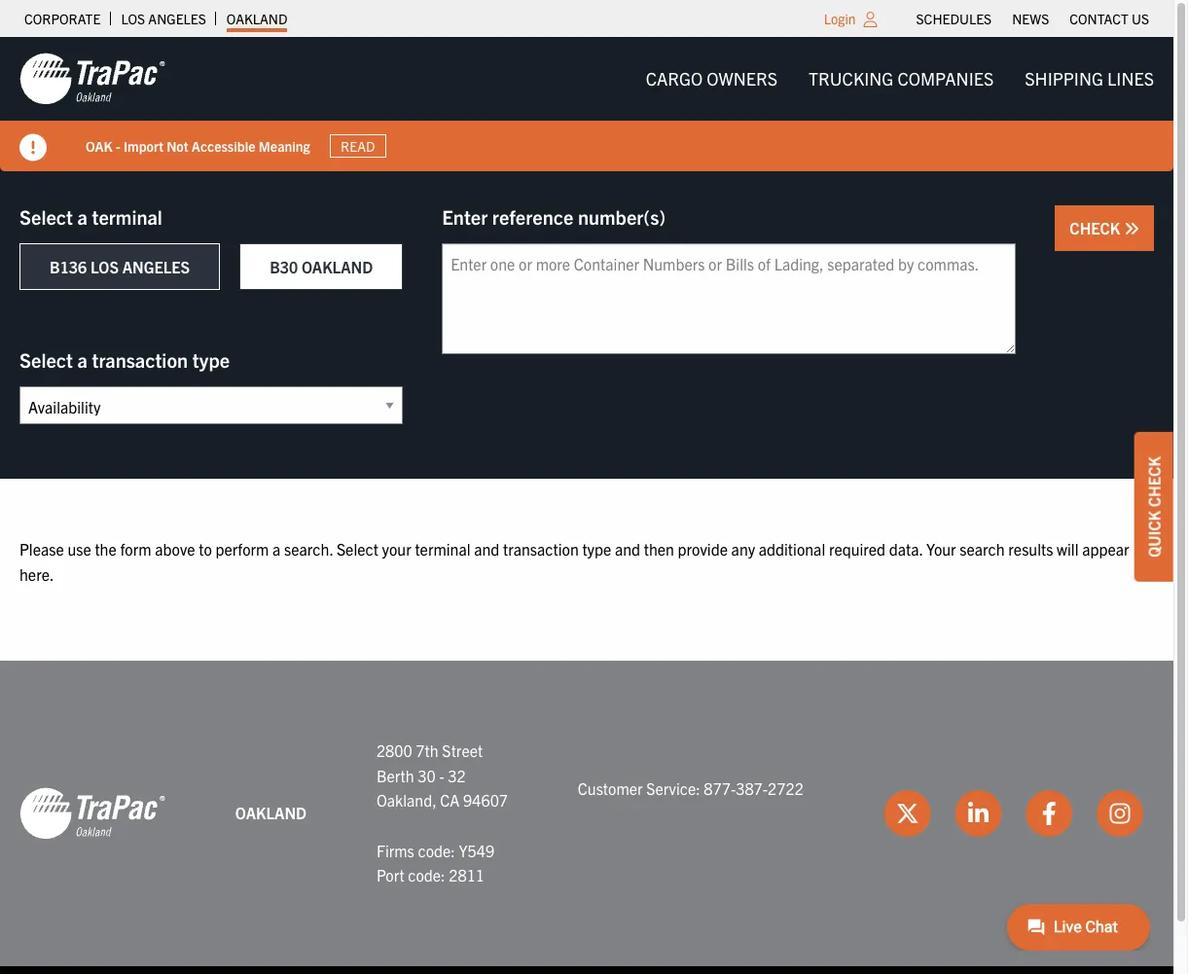 Task type: describe. For each thing, give the bounding box(es) containing it.
Enter reference number(s) text field
[[442, 243, 1016, 354]]

b30
[[270, 257, 298, 276]]

trucking companies link
[[793, 59, 1009, 98]]

select for select a terminal
[[19, 204, 73, 229]]

2800
[[377, 741, 412, 760]]

32
[[448, 766, 466, 785]]

meaning
[[259, 137, 310, 154]]

schedules
[[916, 10, 992, 27]]

form
[[120, 539, 151, 559]]

b136
[[50, 257, 87, 276]]

footer containing 2800 7th street
[[0, 661, 1174, 974]]

0 vertical spatial code:
[[418, 840, 455, 860]]

here.
[[19, 564, 54, 584]]

search.
[[284, 539, 333, 559]]

oakland image for banner containing cargo owners
[[19, 52, 165, 106]]

a inside please use the form above to perform a search. select your terminal and transaction type and then provide any additional required data. your search results will appear here.
[[273, 539, 281, 559]]

los angeles
[[121, 10, 206, 27]]

0 horizontal spatial terminal
[[92, 204, 162, 229]]

0 horizontal spatial transaction
[[92, 347, 188, 372]]

quick
[[1144, 510, 1164, 557]]

news
[[1012, 10, 1049, 27]]

service:
[[646, 778, 700, 798]]

oakland link
[[227, 5, 288, 32]]

trucking
[[809, 67, 894, 90]]

1 vertical spatial oakland
[[302, 257, 373, 276]]

7th
[[416, 741, 439, 760]]

firms code:  y549 port code:  2811
[[377, 840, 494, 885]]

any
[[731, 539, 755, 559]]

387-
[[736, 778, 768, 798]]

your
[[927, 539, 956, 559]]

cargo owners link
[[630, 59, 793, 98]]

select a transaction type
[[19, 347, 230, 372]]

read
[[341, 137, 375, 155]]

menu bar inside banner
[[630, 59, 1170, 98]]

light image
[[864, 12, 877, 27]]

94607
[[463, 791, 508, 810]]

b136 los angeles
[[50, 257, 190, 276]]

corporate
[[24, 10, 101, 27]]

number(s)
[[578, 204, 666, 229]]

your
[[382, 539, 411, 559]]

perform
[[216, 539, 269, 559]]

not
[[167, 137, 188, 154]]

search
[[960, 539, 1005, 559]]

cargo owners
[[646, 67, 778, 90]]

use
[[68, 539, 91, 559]]

type inside please use the form above to perform a search. select your terminal and transaction type and then provide any additional required data. your search results will appear here.
[[582, 539, 611, 559]]

street
[[442, 741, 483, 760]]

firms
[[377, 840, 414, 860]]

1 vertical spatial code:
[[408, 865, 445, 885]]

shipping
[[1025, 67, 1104, 90]]

then
[[644, 539, 674, 559]]

cargo
[[646, 67, 703, 90]]

select for select a transaction type
[[19, 347, 73, 372]]

provide
[[678, 539, 728, 559]]

customer service: 877-387-2722
[[578, 778, 804, 798]]

ca
[[440, 791, 460, 810]]

corporate link
[[24, 5, 101, 32]]

30
[[418, 766, 436, 785]]

contact
[[1070, 10, 1129, 27]]

2 vertical spatial oakland
[[235, 803, 307, 823]]

appear
[[1082, 539, 1129, 559]]

1 and from the left
[[474, 539, 500, 559]]

will
[[1057, 539, 1079, 559]]

above
[[155, 539, 195, 559]]

select inside please use the form above to perform a search. select your terminal and transaction type and then provide any additional required data. your search results will appear here.
[[337, 539, 379, 559]]

shipping lines
[[1025, 67, 1154, 90]]

berth
[[377, 766, 414, 785]]

- inside banner
[[116, 137, 120, 154]]

2722
[[768, 778, 804, 798]]

a for terminal
[[77, 204, 87, 229]]

2 and from the left
[[615, 539, 640, 559]]

reference
[[492, 204, 574, 229]]

schedules link
[[916, 5, 992, 32]]

angeles inside 'link'
[[148, 10, 206, 27]]



Task type: vqa. For each thing, say whether or not it's contained in the screenshot.
second the your
no



Task type: locate. For each thing, give the bounding box(es) containing it.
terminal up b136 los angeles
[[92, 204, 162, 229]]

a
[[77, 204, 87, 229], [77, 347, 87, 372], [273, 539, 281, 559]]

results
[[1009, 539, 1053, 559]]

b30 oakland
[[270, 257, 373, 276]]

required
[[829, 539, 886, 559]]

1 vertical spatial check
[[1144, 456, 1164, 507]]

select a terminal
[[19, 204, 162, 229]]

and right your at the bottom of the page
[[474, 539, 500, 559]]

1 vertical spatial angeles
[[122, 257, 190, 276]]

1 horizontal spatial terminal
[[415, 539, 471, 559]]

terminal right your at the bottom of the page
[[415, 539, 471, 559]]

- right oak
[[116, 137, 120, 154]]

2800 7th street berth 30 - 32 oakland, ca 94607
[[377, 741, 508, 810]]

1 vertical spatial transaction
[[503, 539, 579, 559]]

owners
[[707, 67, 778, 90]]

terminal inside please use the form above to perform a search. select your terminal and transaction type and then provide any additional required data. your search results will appear here.
[[415, 539, 471, 559]]

1 horizontal spatial and
[[615, 539, 640, 559]]

oakland,
[[377, 791, 437, 810]]

a left search.
[[273, 539, 281, 559]]

additional
[[759, 539, 826, 559]]

the
[[95, 539, 117, 559]]

0 vertical spatial -
[[116, 137, 120, 154]]

accessible
[[192, 137, 255, 154]]

customer
[[578, 778, 643, 798]]

banner containing cargo owners
[[0, 37, 1188, 171]]

877-
[[704, 778, 736, 798]]

code:
[[418, 840, 455, 860], [408, 865, 445, 885]]

and
[[474, 539, 500, 559], [615, 539, 640, 559]]

2811
[[449, 865, 485, 885]]

login
[[824, 10, 856, 27]]

enter
[[442, 204, 488, 229]]

oakland
[[227, 10, 288, 27], [302, 257, 373, 276], [235, 803, 307, 823]]

transaction
[[92, 347, 188, 372], [503, 539, 579, 559]]

shipping lines link
[[1009, 59, 1170, 98]]

code: right port at the bottom
[[408, 865, 445, 885]]

us
[[1132, 10, 1149, 27]]

0 horizontal spatial -
[[116, 137, 120, 154]]

0 horizontal spatial solid image
[[19, 134, 47, 162]]

0 horizontal spatial type
[[192, 347, 230, 372]]

oakland image
[[19, 52, 165, 106], [19, 786, 165, 841]]

contact us link
[[1070, 5, 1149, 32]]

2 oakland image from the top
[[19, 786, 165, 841]]

companies
[[898, 67, 994, 90]]

check button
[[1055, 205, 1154, 251]]

0 vertical spatial terminal
[[92, 204, 162, 229]]

- right 30
[[439, 766, 444, 785]]

to
[[199, 539, 212, 559]]

0 vertical spatial select
[[19, 204, 73, 229]]

news link
[[1012, 5, 1049, 32]]

1 vertical spatial oakland image
[[19, 786, 165, 841]]

banner
[[0, 37, 1188, 171]]

footer
[[0, 661, 1174, 974]]

los inside 'link'
[[121, 10, 145, 27]]

y549
[[459, 840, 494, 860]]

los angeles link
[[121, 5, 206, 32]]

check inside button
[[1070, 218, 1124, 237]]

type
[[192, 347, 230, 372], [582, 539, 611, 559]]

enter reference number(s)
[[442, 204, 666, 229]]

1 vertical spatial solid image
[[1124, 221, 1140, 236]]

0 vertical spatial menu bar
[[906, 5, 1160, 32]]

trucking companies
[[809, 67, 994, 90]]

check
[[1070, 218, 1124, 237], [1144, 456, 1164, 507]]

0 horizontal spatial check
[[1070, 218, 1124, 237]]

transaction inside please use the form above to perform a search. select your terminal and transaction type and then provide any additional required data. your search results will appear here.
[[503, 539, 579, 559]]

1 horizontal spatial transaction
[[503, 539, 579, 559]]

menu bar containing schedules
[[906, 5, 1160, 32]]

0 vertical spatial solid image
[[19, 134, 47, 162]]

1 vertical spatial select
[[19, 347, 73, 372]]

0 horizontal spatial and
[[474, 539, 500, 559]]

angeles
[[148, 10, 206, 27], [122, 257, 190, 276]]

1 vertical spatial menu bar
[[630, 59, 1170, 98]]

oakland image inside banner
[[19, 52, 165, 106]]

0 vertical spatial type
[[192, 347, 230, 372]]

code: up 2811 at the left of page
[[418, 840, 455, 860]]

read link
[[330, 134, 386, 158]]

contact us
[[1070, 10, 1149, 27]]

1 horizontal spatial check
[[1144, 456, 1164, 507]]

login link
[[824, 10, 856, 27]]

0 vertical spatial oakland
[[227, 10, 288, 27]]

1 vertical spatial los
[[90, 257, 119, 276]]

-
[[116, 137, 120, 154], [439, 766, 444, 785]]

los right corporate link on the top of the page
[[121, 10, 145, 27]]

data.
[[889, 539, 923, 559]]

0 vertical spatial angeles
[[148, 10, 206, 27]]

1 horizontal spatial solid image
[[1124, 221, 1140, 236]]

lines
[[1108, 67, 1154, 90]]

1 horizontal spatial los
[[121, 10, 145, 27]]

1 vertical spatial type
[[582, 539, 611, 559]]

1 vertical spatial terminal
[[415, 539, 471, 559]]

1 horizontal spatial type
[[582, 539, 611, 559]]

0 horizontal spatial los
[[90, 257, 119, 276]]

menu bar
[[906, 5, 1160, 32], [630, 59, 1170, 98]]

please use the form above to perform a search. select your terminal and transaction type and then provide any additional required data. your search results will appear here.
[[19, 539, 1129, 584]]

a for transaction
[[77, 347, 87, 372]]

select down b136
[[19, 347, 73, 372]]

a up b136
[[77, 204, 87, 229]]

menu bar up shipping
[[906, 5, 1160, 32]]

please
[[19, 539, 64, 559]]

quick check
[[1144, 456, 1164, 557]]

1 vertical spatial a
[[77, 347, 87, 372]]

0 vertical spatial oakland image
[[19, 52, 165, 106]]

0 vertical spatial check
[[1070, 218, 1124, 237]]

import
[[124, 137, 163, 154]]

port
[[377, 865, 404, 885]]

menu bar down "light" image
[[630, 59, 1170, 98]]

1 horizontal spatial -
[[439, 766, 444, 785]]

a down b136
[[77, 347, 87, 372]]

solid image
[[19, 134, 47, 162], [1124, 221, 1140, 236]]

los
[[121, 10, 145, 27], [90, 257, 119, 276]]

1 vertical spatial -
[[439, 766, 444, 785]]

0 vertical spatial los
[[121, 10, 145, 27]]

oak
[[86, 137, 113, 154]]

solid image inside banner
[[19, 134, 47, 162]]

1 oakland image from the top
[[19, 52, 165, 106]]

oakland image for footer containing 2800 7th street
[[19, 786, 165, 841]]

terminal
[[92, 204, 162, 229], [415, 539, 471, 559]]

menu bar containing cargo owners
[[630, 59, 1170, 98]]

quick check link
[[1135, 432, 1174, 581]]

select up b136
[[19, 204, 73, 229]]

angeles down select a terminal
[[122, 257, 190, 276]]

los right b136
[[90, 257, 119, 276]]

angeles left oakland link
[[148, 10, 206, 27]]

- inside 2800 7th street berth 30 - 32 oakland, ca 94607
[[439, 766, 444, 785]]

oakland image inside footer
[[19, 786, 165, 841]]

0 vertical spatial a
[[77, 204, 87, 229]]

solid image inside check button
[[1124, 221, 1140, 236]]

select
[[19, 204, 73, 229], [19, 347, 73, 372], [337, 539, 379, 559]]

2 vertical spatial a
[[273, 539, 281, 559]]

0 vertical spatial transaction
[[92, 347, 188, 372]]

oak - import not accessible meaning
[[86, 137, 310, 154]]

2 vertical spatial select
[[337, 539, 379, 559]]

and left then on the bottom right
[[615, 539, 640, 559]]

select left your at the bottom of the page
[[337, 539, 379, 559]]



